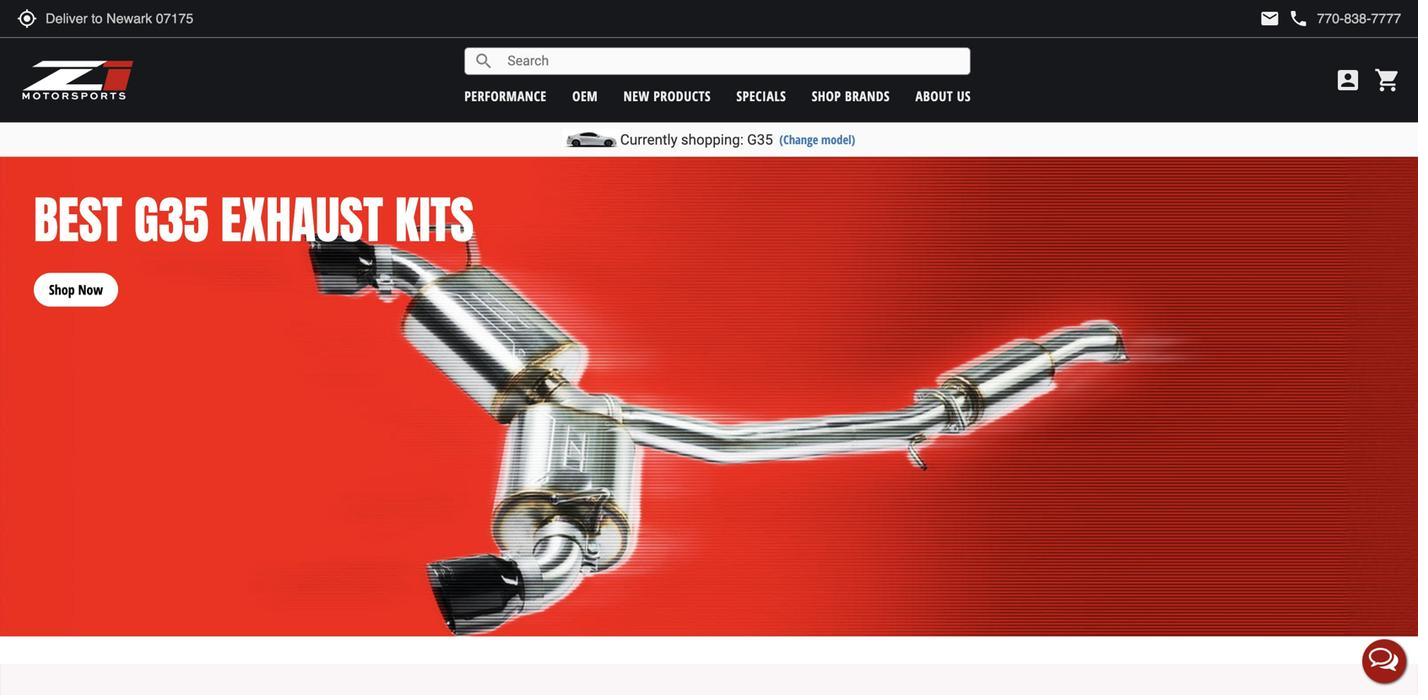 Task type: locate. For each thing, give the bounding box(es) containing it.
'07
[[148, 27, 168, 50]]

2 z1 from the left
[[544, 27, 559, 50]]

0 horizontal spatial z1
[[103, 27, 118, 50]]

(change model) link
[[779, 131, 855, 148]]

z1 left '03-
[[103, 27, 118, 50]]

about
[[916, 87, 953, 105]]

2 horizontal spatial z1
[[973, 27, 988, 50]]

shop brands
[[812, 87, 890, 105]]

/
[[1027, 27, 1034, 50]]

account_box link
[[1330, 67, 1366, 94]]

shopping_cart link
[[1370, 67, 1401, 94]]

z1 for z1 '03-'07 g35 cold air intake system
[[103, 27, 118, 50]]

shop left now in the top left of the page
[[49, 281, 75, 299]]

exhaust
[[221, 182, 383, 258]]

products
[[653, 87, 711, 105]]

z1 left 350z
[[973, 27, 988, 50]]

1 vertical spatial shop
[[49, 281, 75, 299]]

shopping_cart
[[1374, 67, 1401, 94]]

1 z1 from the left
[[103, 27, 118, 50]]

us
[[957, 87, 971, 105]]

new products
[[624, 87, 711, 105]]

shop inside shop now link
[[49, 281, 75, 299]]

about us
[[916, 87, 971, 105]]

'03-
[[123, 27, 148, 50]]

1 horizontal spatial z1
[[544, 27, 559, 50]]

phone link
[[1288, 8, 1401, 29]]

z1 left "stainless"
[[544, 27, 559, 50]]

z1 350z / g35 power steering cooler upgrade kit
[[973, 27, 1296, 50]]

shop now
[[49, 281, 103, 299]]

g35
[[172, 27, 197, 50], [1038, 27, 1063, 50], [747, 131, 773, 148], [134, 182, 209, 258]]

z1
[[103, 27, 118, 50], [544, 27, 559, 50], [973, 27, 988, 50]]

air
[[233, 27, 252, 50]]

specials link
[[737, 87, 786, 105]]

power
[[1067, 27, 1110, 50]]

drain
[[749, 27, 784, 50]]

kits
[[395, 182, 474, 258]]

0 vertical spatial shop
[[812, 87, 841, 105]]

Search search field
[[494, 48, 970, 74]]

plug
[[789, 27, 817, 50]]

(change
[[779, 131, 818, 148]]

phone
[[1288, 8, 1309, 29]]

model)
[[821, 131, 855, 148]]

shop for shop brands
[[812, 87, 841, 105]]

shopping:
[[681, 131, 744, 148]]

new products link
[[624, 87, 711, 105]]

performance
[[464, 87, 547, 105]]

now
[[78, 281, 103, 299]]

performance link
[[464, 87, 547, 105]]

shop
[[812, 87, 841, 105], [49, 281, 75, 299]]

1 horizontal spatial shop
[[812, 87, 841, 105]]

3 z1 from the left
[[973, 27, 988, 50]]

oem link
[[572, 87, 598, 105]]

to
[[1374, 111, 1382, 121]]

shop left the brands
[[812, 87, 841, 105]]

shop brands link
[[812, 87, 890, 105]]

currently shopping: g35 (change model)
[[620, 131, 855, 148]]

0 horizontal spatial shop
[[49, 281, 75, 299]]

drag to scroll
[[1355, 111, 1404, 121]]



Task type: vqa. For each thing, say whether or not it's contained in the screenshot.
first Z1
yes



Task type: describe. For each thing, give the bounding box(es) containing it.
oem
[[572, 87, 598, 105]]

account_box
[[1335, 67, 1362, 94]]

about us link
[[916, 87, 971, 105]]

best g35 exhaust kits image
[[0, 150, 1418, 637]]

steering
[[1114, 27, 1168, 50]]

z1 '03-'07 g35 cold air intake system
[[103, 27, 350, 50]]

stainless
[[564, 27, 621, 50]]

scroll
[[1384, 111, 1404, 121]]

z1 stainless steel magnetic oil drain plug
[[544, 27, 817, 50]]

new
[[624, 87, 650, 105]]

intake
[[256, 27, 299, 50]]

currently
[[620, 131, 678, 148]]

shop for shop now
[[49, 281, 75, 299]]

system
[[303, 27, 350, 50]]

mail
[[1260, 8, 1280, 29]]

g35 suspension upgrades image
[[0, 665, 1418, 696]]

upgrade
[[1218, 27, 1273, 50]]

oil
[[727, 27, 745, 50]]

shop now link
[[34, 256, 118, 307]]

z1 for z1 stainless steel magnetic oil drain plug
[[544, 27, 559, 50]]

best
[[34, 182, 122, 258]]

search
[[474, 51, 494, 71]]

cooler
[[1172, 27, 1214, 50]]

$19.99
[[661, 68, 700, 89]]

z1 for z1 350z / g35 power steering cooler upgrade kit
[[973, 27, 988, 50]]

best g35 exhaust kits
[[34, 182, 474, 258]]

my_location
[[17, 8, 37, 29]]

magnetic
[[661, 27, 722, 50]]

kit
[[1278, 27, 1296, 50]]

drag
[[1355, 111, 1372, 121]]

specials
[[737, 87, 786, 105]]

brands
[[845, 87, 890, 105]]

z1 motorsports logo image
[[21, 59, 135, 101]]

mail phone
[[1260, 8, 1309, 29]]

steel
[[625, 27, 657, 50]]

350z
[[993, 27, 1023, 50]]

cold
[[201, 27, 229, 50]]

mail link
[[1260, 8, 1280, 29]]



